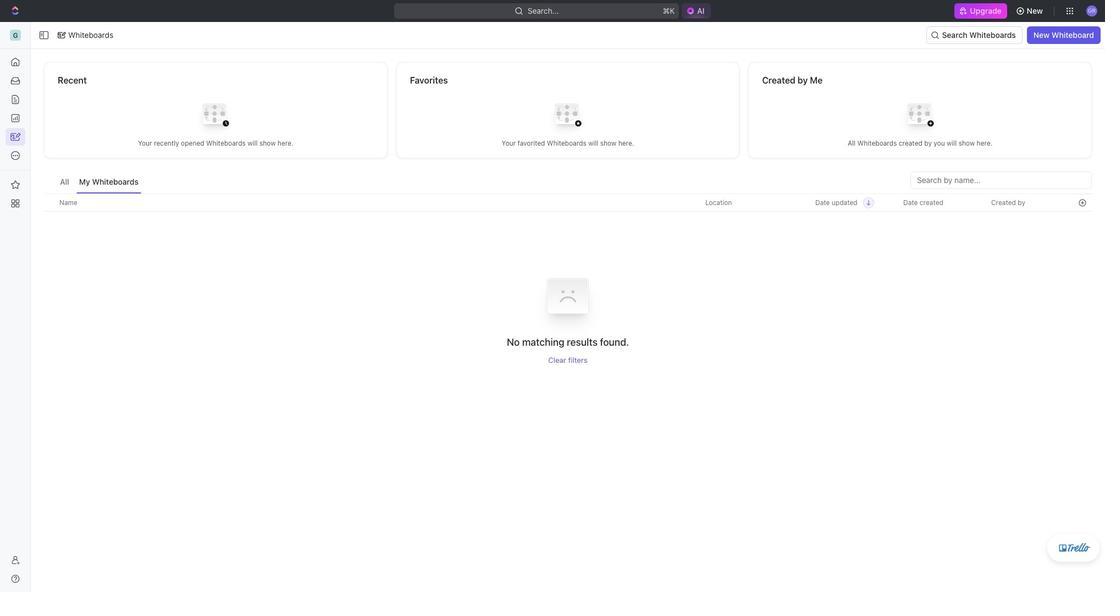Task type: vqa. For each thing, say whether or not it's contained in the screenshot.


Task type: locate. For each thing, give the bounding box(es) containing it.
recently
[[154, 139, 179, 147]]

all for all
[[60, 177, 69, 187]]

2 horizontal spatial by
[[1019, 198, 1026, 207]]

created for created by
[[992, 198, 1017, 207]]

created down search by name... text box at the top right of the page
[[992, 198, 1017, 207]]

created inside row
[[992, 198, 1017, 207]]

results
[[567, 337, 598, 348]]

1 horizontal spatial your
[[502, 139, 516, 147]]

row containing name
[[44, 194, 1093, 212]]

found.
[[600, 337, 630, 348]]

0 vertical spatial new
[[1028, 6, 1044, 15]]

1 vertical spatial created
[[920, 198, 944, 207]]

1 horizontal spatial will
[[589, 139, 599, 147]]

date inside "date created" button
[[904, 198, 919, 207]]

1 vertical spatial all
[[60, 177, 69, 187]]

1 horizontal spatial here.
[[619, 139, 635, 147]]

show
[[260, 139, 276, 147], [601, 139, 617, 147], [959, 139, 976, 147]]

whiteboards left no created by me whiteboards 'image'
[[858, 139, 898, 147]]

1 horizontal spatial all
[[848, 139, 856, 147]]

0 horizontal spatial date
[[816, 198, 831, 207]]

your left recently on the top
[[138, 139, 152, 147]]

created
[[899, 139, 923, 147], [920, 198, 944, 207]]

0 horizontal spatial here.
[[278, 139, 294, 147]]

new
[[1028, 6, 1044, 15], [1034, 30, 1050, 40]]

0 horizontal spatial by
[[798, 75, 808, 85]]

new whiteboard button
[[1028, 26, 1102, 44]]

upgrade
[[971, 6, 1002, 15]]

location
[[706, 198, 733, 207]]

your left favorited
[[502, 139, 516, 147]]

search whiteboards button
[[927, 26, 1023, 44]]

new whiteboard
[[1034, 30, 1095, 40]]

by
[[798, 75, 808, 85], [925, 139, 933, 147], [1019, 198, 1026, 207]]

0 horizontal spatial created
[[763, 75, 796, 85]]

ai button
[[682, 3, 712, 19]]

3 will from the left
[[947, 139, 958, 147]]

date created button
[[897, 194, 951, 211]]

matching
[[523, 337, 565, 348]]

date
[[816, 198, 831, 207], [904, 198, 919, 207]]

no recent whiteboards image
[[194, 95, 238, 139]]

whiteboards right my
[[92, 177, 139, 187]]

1 your from the left
[[138, 139, 152, 147]]

2 here. from the left
[[619, 139, 635, 147]]

here.
[[278, 139, 294, 147], [619, 139, 635, 147], [977, 139, 993, 147]]

2 show from the left
[[601, 139, 617, 147]]

1 vertical spatial by
[[925, 139, 933, 147]]

you
[[934, 139, 946, 147]]

0 horizontal spatial your
[[138, 139, 152, 147]]

all inside button
[[60, 177, 69, 187]]

name
[[59, 198, 77, 207]]

2 vertical spatial by
[[1019, 198, 1026, 207]]

new up new whiteboard
[[1028, 6, 1044, 15]]

2 will from the left
[[589, 139, 599, 147]]

gr button
[[1084, 2, 1102, 20]]

will
[[248, 139, 258, 147], [589, 139, 599, 147], [947, 139, 958, 147]]

0 vertical spatial by
[[798, 75, 808, 85]]

0 vertical spatial created
[[763, 75, 796, 85]]

new for new whiteboard
[[1034, 30, 1050, 40]]

1 horizontal spatial show
[[601, 139, 617, 147]]

1 vertical spatial created
[[992, 198, 1017, 207]]

0 horizontal spatial show
[[260, 139, 276, 147]]

date created
[[904, 198, 944, 207]]

new down new button
[[1034, 30, 1050, 40]]

date inside date updated button
[[816, 198, 831, 207]]

1 show from the left
[[260, 139, 276, 147]]

whiteboards
[[68, 30, 113, 40], [970, 30, 1017, 40], [206, 139, 246, 147], [547, 139, 587, 147], [858, 139, 898, 147], [92, 177, 139, 187]]

3 here. from the left
[[977, 139, 993, 147]]

1 horizontal spatial date
[[904, 198, 919, 207]]

2 horizontal spatial show
[[959, 139, 976, 147]]

2 your from the left
[[502, 139, 516, 147]]

2 date from the left
[[904, 198, 919, 207]]

date for date created
[[904, 198, 919, 207]]

by left you
[[925, 139, 933, 147]]

no matching results found. table
[[44, 194, 1093, 365]]

whiteboards down 'upgrade'
[[970, 30, 1017, 40]]

0 horizontal spatial will
[[248, 139, 258, 147]]

0 horizontal spatial all
[[60, 177, 69, 187]]

2 horizontal spatial will
[[947, 139, 958, 147]]

ai
[[698, 6, 705, 15]]

0 vertical spatial all
[[848, 139, 856, 147]]

1 vertical spatial new
[[1034, 30, 1050, 40]]

by down search by name... text box at the top right of the page
[[1019, 198, 1026, 207]]

no data image
[[535, 264, 601, 336]]

created left me
[[763, 75, 796, 85]]

1 horizontal spatial by
[[925, 139, 933, 147]]

2 horizontal spatial here.
[[977, 139, 993, 147]]

whiteboards up recent
[[68, 30, 113, 40]]

your
[[138, 139, 152, 147], [502, 139, 516, 147]]

created by me
[[763, 75, 823, 85]]

1 horizontal spatial created
[[992, 198, 1017, 207]]

tab list
[[57, 172, 141, 194]]

all whiteboards created by you will show here.
[[848, 139, 993, 147]]

created
[[763, 75, 796, 85], [992, 198, 1017, 207]]

all
[[848, 139, 856, 147], [60, 177, 69, 187]]

your favorited whiteboards will show here.
[[502, 139, 635, 147]]

by inside row
[[1019, 198, 1026, 207]]

1 date from the left
[[816, 198, 831, 207]]

clear filters button
[[549, 356, 588, 365]]

new button
[[1012, 2, 1050, 20]]

by left me
[[798, 75, 808, 85]]

row
[[44, 194, 1093, 212]]



Task type: describe. For each thing, give the bounding box(es) containing it.
clear
[[549, 356, 567, 365]]

date updated button
[[809, 194, 875, 211]]

date for date updated
[[816, 198, 831, 207]]

my
[[79, 177, 90, 187]]

whiteboards right the opened
[[206, 139, 246, 147]]

search whiteboards
[[943, 30, 1017, 40]]

favorites
[[410, 75, 448, 85]]

your recently opened whiteboards will show here.
[[138, 139, 294, 147]]

created for created by me
[[763, 75, 796, 85]]

1 will from the left
[[248, 139, 258, 147]]

upgrade link
[[955, 3, 1008, 19]]

clear filters
[[549, 356, 588, 365]]

search
[[943, 30, 968, 40]]

all for all whiteboards created by you will show here.
[[848, 139, 856, 147]]

created by
[[992, 198, 1026, 207]]

whiteboard
[[1052, 30, 1095, 40]]

all button
[[57, 172, 72, 194]]

no created by me whiteboards image
[[899, 95, 943, 139]]

filters
[[569, 356, 588, 365]]

no favorited whiteboards image
[[546, 95, 590, 139]]

created inside button
[[920, 198, 944, 207]]

whiteboards right favorited
[[547, 139, 587, 147]]

tab list containing all
[[57, 172, 141, 194]]

date updated
[[816, 198, 858, 207]]

search...
[[528, 6, 559, 15]]

no matching results found.
[[507, 337, 630, 348]]

Search by name... text field
[[918, 172, 1086, 189]]

your for favorites
[[502, 139, 516, 147]]

your for recent
[[138, 139, 152, 147]]

g button
[[6, 26, 25, 44]]

my whiteboards button
[[76, 172, 141, 194]]

by for created by me
[[798, 75, 808, 85]]

⌘k
[[663, 6, 675, 15]]

me
[[811, 75, 823, 85]]

no
[[507, 337, 520, 348]]

0 vertical spatial created
[[899, 139, 923, 147]]

updated
[[832, 198, 858, 207]]

gr
[[1089, 7, 1097, 14]]

3 show from the left
[[959, 139, 976, 147]]

my whiteboards
[[79, 177, 139, 187]]

by for created by
[[1019, 198, 1026, 207]]

opened
[[181, 139, 204, 147]]

sidebar navigation
[[0, 22, 31, 593]]

recent
[[58, 75, 87, 85]]

1 here. from the left
[[278, 139, 294, 147]]

new for new
[[1028, 6, 1044, 15]]

no matching results found. row
[[44, 264, 1093, 365]]

favorited
[[518, 139, 546, 147]]

greg robinson's workspace, , element
[[10, 30, 21, 41]]

g
[[13, 31, 18, 39]]



